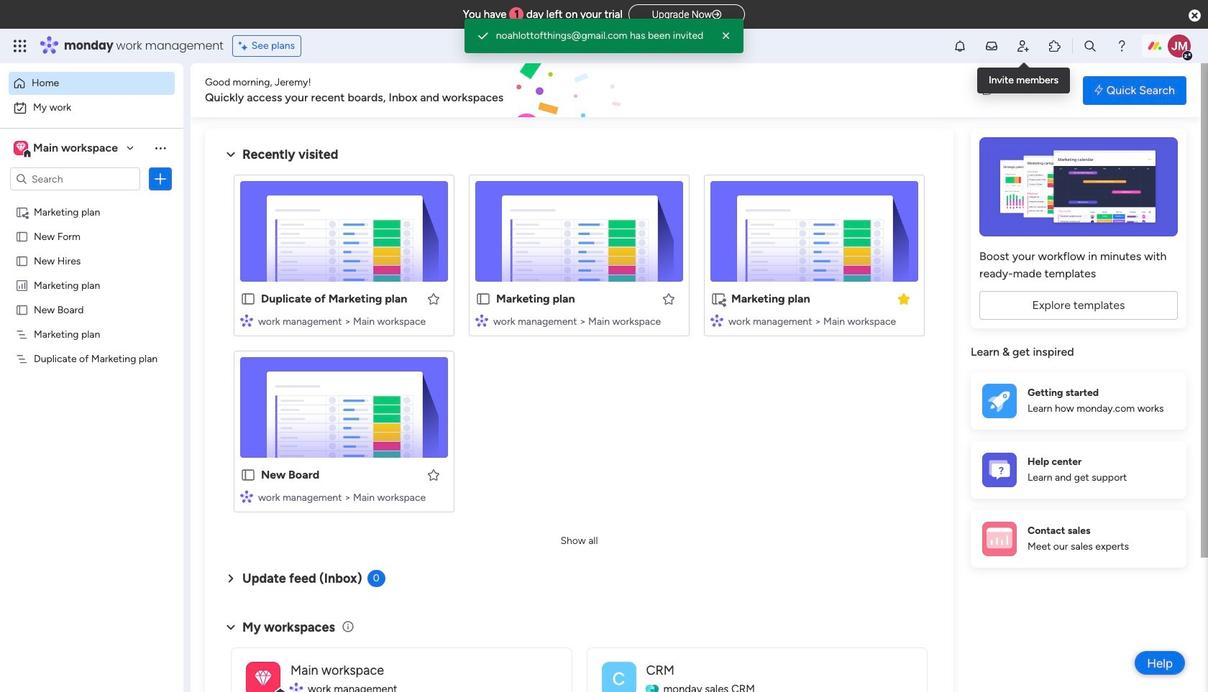 Task type: vqa. For each thing, say whether or not it's contained in the screenshot.
the bottommost dapulse x slim image
no



Task type: locate. For each thing, give the bounding box(es) containing it.
0 vertical spatial workspace image
[[16, 140, 26, 156]]

1 vertical spatial shareable board image
[[711, 291, 727, 307]]

list box
[[0, 197, 183, 565]]

1 vertical spatial workspace image
[[255, 667, 272, 692]]

open update feed (inbox) image
[[222, 571, 240, 588]]

0 element
[[367, 571, 385, 588]]

0 horizontal spatial workspace image
[[16, 140, 26, 156]]

getting started element
[[971, 372, 1187, 430]]

0 horizontal spatial shareable board image
[[15, 205, 29, 219]]

0 vertical spatial option
[[9, 72, 175, 95]]

shareable board image
[[15, 205, 29, 219], [711, 291, 727, 307]]

help image
[[1115, 39, 1129, 53]]

close my workspaces image
[[222, 619, 240, 637]]

workspace image for the middle workspace image
[[255, 667, 272, 692]]

invite members image
[[1017, 39, 1031, 53]]

workspace image
[[16, 140, 26, 156], [255, 667, 272, 692]]

see plans image
[[239, 38, 252, 54]]

add to favorites image
[[662, 292, 676, 306]]

update feed image
[[985, 39, 999, 53]]

notifications image
[[953, 39, 968, 53]]

1 vertical spatial add to favorites image
[[427, 468, 441, 482]]

workspace options image
[[153, 141, 168, 155]]

workspace image
[[14, 140, 28, 156], [246, 662, 281, 693], [602, 662, 636, 693]]

workspace image inside image
[[255, 667, 272, 692]]

1 horizontal spatial workspace image
[[255, 667, 272, 692]]

workspace selection element
[[14, 140, 120, 158]]

contact sales element
[[971, 510, 1187, 568]]

option
[[9, 72, 175, 95], [9, 96, 175, 119], [0, 199, 183, 202]]

0 vertical spatial shareable board image
[[15, 205, 29, 219]]

select product image
[[13, 39, 27, 53]]

alert
[[465, 19, 744, 53]]

1 horizontal spatial shareable board image
[[711, 291, 727, 307]]

add to favorites image
[[427, 292, 441, 306], [427, 468, 441, 482]]

public dashboard image
[[15, 278, 29, 292]]

0 vertical spatial add to favorites image
[[427, 292, 441, 306]]

public board image
[[15, 229, 29, 243], [15, 254, 29, 268], [240, 291, 256, 307], [476, 291, 491, 307], [15, 303, 29, 317], [240, 468, 256, 483]]

2 add to favorites image from the top
[[427, 468, 441, 482]]

jeremy miller image
[[1168, 35, 1191, 58]]

2 vertical spatial option
[[0, 199, 183, 202]]



Task type: describe. For each thing, give the bounding box(es) containing it.
close image
[[720, 29, 734, 43]]

1 horizontal spatial workspace image
[[246, 662, 281, 693]]

monday marketplace image
[[1048, 39, 1063, 53]]

1 add to favorites image from the top
[[427, 292, 441, 306]]

options image
[[153, 172, 168, 186]]

search everything image
[[1083, 39, 1098, 53]]

workspace image for left workspace image
[[16, 140, 26, 156]]

close recently visited image
[[222, 146, 240, 163]]

1 vertical spatial option
[[9, 96, 175, 119]]

quick search results list box
[[222, 163, 937, 530]]

Search in workspace field
[[30, 171, 120, 187]]

0 horizontal spatial workspace image
[[14, 140, 28, 156]]

v2 user feedback image
[[983, 82, 994, 98]]

dapulse close image
[[1189, 9, 1201, 23]]

2 horizontal spatial workspace image
[[602, 662, 636, 693]]

templates image image
[[984, 137, 1174, 237]]

help center element
[[971, 441, 1187, 499]]

v2 bolt switch image
[[1095, 82, 1103, 98]]

dapulse rightstroke image
[[712, 9, 722, 20]]

remove from favorites image
[[897, 292, 912, 306]]



